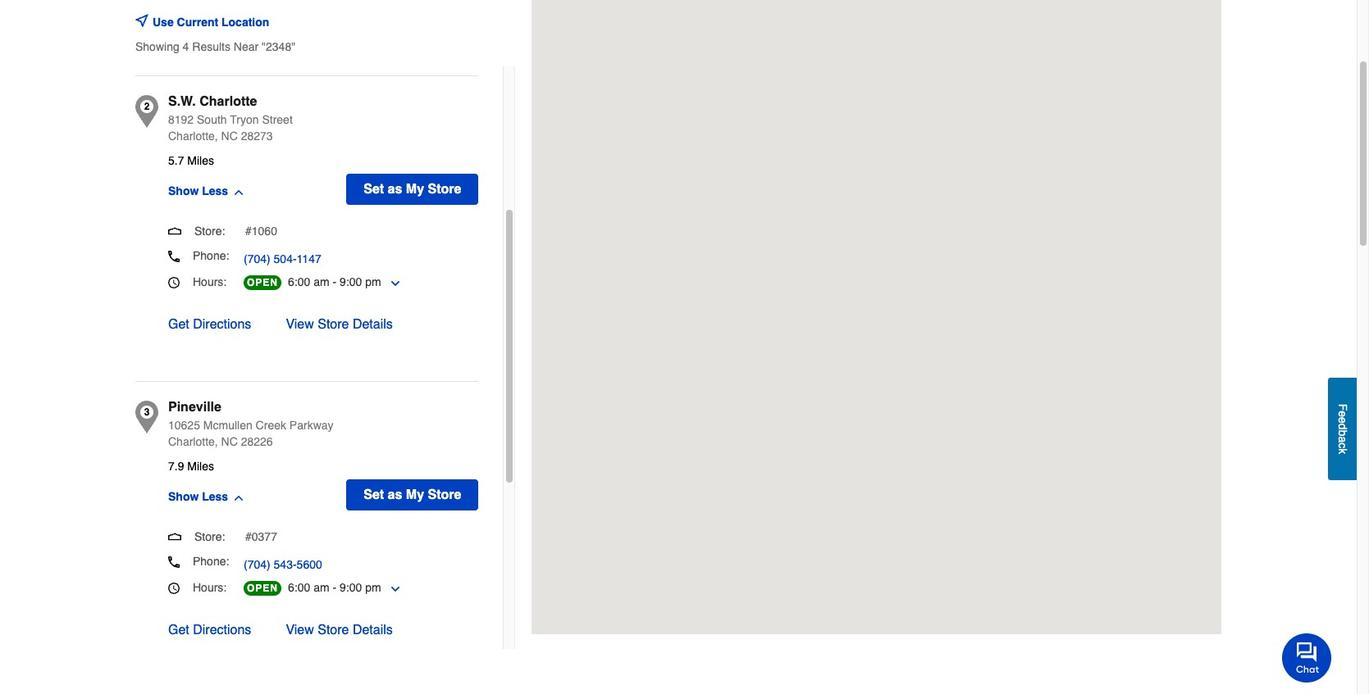 Task type: vqa. For each thing, say whether or not it's contained in the screenshot.
the bottom to
no



Task type: describe. For each thing, give the bounding box(es) containing it.
9:00 for s.w. charlotte
[[340, 276, 362, 289]]

mcmullen
[[203, 419, 252, 432]]

showing                                      4                                     results near "2348"
[[135, 40, 295, 53]]

show for charlotte
[[168, 184, 199, 197]]

: for 10625
[[223, 582, 227, 595]]

pineville
[[168, 400, 221, 415]]

view store details link for charlotte
[[286, 315, 393, 335]]

set for s.w. charlotte
[[364, 182, 384, 197]]

#1060
[[245, 225, 277, 238]]

use current location button
[[153, 4, 296, 40]]

store: for charlotte
[[194, 225, 225, 238]]

results
[[192, 40, 230, 53]]

view store details for charlotte
[[286, 317, 393, 332]]

creek
[[256, 419, 286, 432]]

miles for 10625
[[187, 460, 214, 473]]

f e e d b a c k button
[[1328, 378, 1357, 481]]

chat invite button image
[[1282, 633, 1332, 683]]

get directions for charlotte
[[168, 317, 251, 332]]

8192
[[168, 113, 194, 126]]

phone image
[[168, 251, 180, 262]]

pm for pineville
[[365, 582, 381, 595]]

pm for s.w. charlotte
[[365, 276, 381, 289]]

phone: for charlotte
[[193, 249, 229, 263]]

view store details link for 10625
[[286, 621, 393, 641]]

show less for charlotte
[[168, 184, 228, 197]]

4
[[183, 40, 189, 53]]

a
[[1336, 437, 1350, 443]]

charlotte, inside the s.w. charlotte 8192 south tryon street charlotte, nc 28273
[[168, 130, 218, 143]]

(704) 504-1147
[[244, 253, 321, 266]]

6:00 am - 9:00 pm for charlotte
[[288, 276, 381, 289]]

use current location
[[153, 16, 269, 29]]

504-
[[274, 253, 297, 266]]

5.7
[[168, 154, 184, 167]]

set for pineville
[[364, 488, 384, 503]]

: for charlotte
[[223, 276, 227, 289]]

phone: for 10625
[[193, 555, 229, 569]]

show for 10625
[[168, 490, 199, 503]]

south
[[197, 113, 227, 126]]

charlotte, inside "pineville 10625 mcmullen creek parkway charlotte, nc 28226"
[[168, 436, 218, 449]]

location
[[222, 16, 269, 29]]

d
[[1336, 424, 1350, 431]]

1 e from the top
[[1336, 411, 1350, 418]]

as for s.w. charlotte
[[388, 182, 402, 197]]

less for 10625
[[202, 490, 228, 503]]

history image for charlotte
[[168, 277, 180, 288]]

5600
[[297, 559, 322, 572]]

nc inside "pineville 10625 mcmullen creek parkway charlotte, nc 28226"
[[221, 436, 238, 449]]

(704) for charlotte
[[244, 253, 270, 266]]

set as my store for pineville
[[364, 488, 461, 503]]

miles for charlotte
[[187, 154, 214, 167]]

get directions link for 10625
[[168, 621, 251, 641]]

7.9 miles
[[168, 460, 214, 473]]

hours : for 10625
[[193, 582, 227, 595]]

pagoda image for 10625
[[168, 530, 181, 544]]

- for charlotte
[[333, 276, 336, 289]]

am for 10625
[[314, 582, 329, 595]]

showing
[[135, 40, 179, 53]]

(704) 543-5600 link
[[244, 557, 322, 573]]

set as my store button for pineville
[[346, 480, 479, 511]]

nc inside the s.w. charlotte 8192 south tryon street charlotte, nc 28273
[[221, 130, 238, 143]]

get for 10625
[[168, 624, 189, 638]]

use
[[153, 16, 174, 29]]

get directions for 10625
[[168, 624, 251, 638]]

open for 10625
[[247, 583, 278, 595]]

hours : for charlotte
[[193, 276, 227, 289]]

hours for charlotte
[[193, 276, 223, 289]]



Task type: locate. For each thing, give the bounding box(es) containing it.
open down the '(704) 543-5600'
[[247, 583, 278, 595]]

1 vertical spatial (704)
[[244, 559, 270, 572]]

get for charlotte
[[168, 317, 189, 332]]

1 vertical spatial am
[[314, 582, 329, 595]]

2 hours : from the top
[[193, 582, 227, 595]]

1 vertical spatial store:
[[194, 531, 225, 544]]

s.w. charlotte link
[[168, 92, 257, 112]]

1 get directions link from the top
[[168, 315, 251, 335]]

0 vertical spatial charlotte,
[[168, 130, 218, 143]]

1147
[[297, 253, 321, 266]]

1 pm from the top
[[365, 276, 381, 289]]

1 9:00 from the top
[[340, 276, 362, 289]]

open down the (704) 504-1147
[[247, 277, 278, 289]]

1 view from the top
[[286, 317, 314, 332]]

get directions link for charlotte
[[168, 315, 251, 335]]

(704) left 504-
[[244, 253, 270, 266]]

0 vertical spatial view store details
[[286, 317, 393, 332]]

-
[[333, 276, 336, 289], [333, 582, 336, 595]]

1 vertical spatial open
[[247, 583, 278, 595]]

view store details link down the 5600
[[286, 621, 393, 641]]

1 set as my store button from the top
[[346, 174, 479, 205]]

0 vertical spatial :
[[223, 276, 227, 289]]

get down phone icon
[[168, 317, 189, 332]]

charlotte
[[200, 94, 257, 109]]

6:00 am - 9:00 pm for 10625
[[288, 582, 381, 595]]

my for pineville
[[406, 488, 424, 503]]

1 : from the top
[[223, 276, 227, 289]]

2 as from the top
[[388, 488, 402, 503]]

pagoda image
[[168, 224, 181, 238], [168, 530, 181, 544]]

hours
[[193, 276, 223, 289], [193, 582, 223, 595]]

parkway
[[289, 419, 334, 432]]

1 history image from the top
[[168, 277, 180, 288]]

get directions link down phone icon
[[168, 315, 251, 335]]

2 - from the top
[[333, 582, 336, 595]]

0 vertical spatial set as my store
[[364, 182, 461, 197]]

show
[[168, 184, 199, 197], [168, 490, 199, 503]]

0 vertical spatial pm
[[365, 276, 381, 289]]

directions
[[193, 317, 251, 332], [193, 624, 251, 638]]

view
[[286, 317, 314, 332], [286, 624, 314, 638]]

hours for 10625
[[193, 582, 223, 595]]

1 vertical spatial show less
[[168, 490, 228, 503]]

#0377
[[245, 531, 277, 544]]

view store details link
[[286, 315, 393, 335], [286, 621, 393, 641]]

1 vertical spatial hours :
[[193, 582, 227, 595]]

0 vertical spatial show
[[168, 184, 199, 197]]

1 show less from the top
[[168, 184, 228, 197]]

1 miles from the top
[[187, 154, 214, 167]]

1 vertical spatial less
[[202, 490, 228, 503]]

get directions link
[[168, 315, 251, 335], [168, 621, 251, 641]]

f
[[1336, 404, 1350, 411]]

show down 5.7
[[168, 184, 199, 197]]

5.7 miles
[[168, 154, 214, 167]]

directions for 10625
[[193, 624, 251, 638]]

1 vertical spatial :
[[223, 582, 227, 595]]

1 vertical spatial as
[[388, 488, 402, 503]]

2 get from the top
[[168, 624, 189, 638]]

pagoda image for charlotte
[[168, 224, 181, 238]]

0 vertical spatial my
[[406, 182, 424, 197]]

1 vertical spatial view store details link
[[286, 621, 393, 641]]

my
[[406, 182, 424, 197], [406, 488, 424, 503]]

1 vertical spatial show
[[168, 490, 199, 503]]

3
[[144, 407, 150, 418]]

nc down 'mcmullen'
[[221, 436, 238, 449]]

0 vertical spatial view store details link
[[286, 315, 393, 335]]

1 set as my store from the top
[[364, 182, 461, 197]]

1 vertical spatial history image
[[168, 583, 180, 594]]

543-
[[274, 559, 297, 572]]

1 vertical spatial pagoda image
[[168, 530, 181, 544]]

2 (704) from the top
[[244, 559, 270, 572]]

2 show from the top
[[168, 490, 199, 503]]

1 open from the top
[[247, 277, 278, 289]]

1 store: from the top
[[194, 225, 225, 238]]

0 vertical spatial set
[[364, 182, 384, 197]]

6:00 am - 9:00 pm
[[288, 276, 381, 289], [288, 582, 381, 595]]

2 my from the top
[[406, 488, 424, 503]]

1 vertical spatial set
[[364, 488, 384, 503]]

pagoda image up phone image
[[168, 530, 181, 544]]

1 view store details link from the top
[[286, 315, 393, 335]]

nc down tryon
[[221, 130, 238, 143]]

0 vertical spatial pagoda image
[[168, 224, 181, 238]]

open
[[247, 277, 278, 289], [247, 583, 278, 595]]

1 vertical spatial view store details
[[286, 624, 393, 638]]

6:00 am - 9:00 pm down 1147
[[288, 276, 381, 289]]

1 nc from the top
[[221, 130, 238, 143]]

2 details from the top
[[353, 624, 393, 638]]

1 view store details from the top
[[286, 317, 393, 332]]

1 vertical spatial set as my store button
[[346, 480, 479, 511]]

0 vertical spatial directions
[[193, 317, 251, 332]]

9:00 for pineville
[[340, 582, 362, 595]]

10625
[[168, 419, 200, 432]]

2
[[144, 101, 150, 112]]

0 vertical spatial less
[[202, 184, 228, 197]]

0 vertical spatial as
[[388, 182, 402, 197]]

phone: right phone icon
[[193, 249, 229, 263]]

0 vertical spatial phone:
[[193, 249, 229, 263]]

2 am from the top
[[314, 582, 329, 595]]

0 vertical spatial 6:00 am - 9:00 pm
[[288, 276, 381, 289]]

2 6:00 from the top
[[288, 582, 310, 595]]

1 - from the top
[[333, 276, 336, 289]]

e up d
[[1336, 411, 1350, 418]]

2 e from the top
[[1336, 418, 1350, 424]]

hours :
[[193, 276, 227, 289], [193, 582, 227, 595]]

1 vertical spatial nc
[[221, 436, 238, 449]]

near
[[234, 40, 259, 53]]

show less
[[168, 184, 228, 197], [168, 490, 228, 503]]

0 vertical spatial history image
[[168, 277, 180, 288]]

1 set from the top
[[364, 182, 384, 197]]

2 view from the top
[[286, 624, 314, 638]]

2 get directions link from the top
[[168, 621, 251, 641]]

street
[[262, 113, 293, 126]]

history image down phone image
[[168, 583, 180, 594]]

1 vertical spatial get directions link
[[168, 621, 251, 641]]

my for s.w. charlotte
[[406, 182, 424, 197]]

history image down phone icon
[[168, 277, 180, 288]]

1 pagoda image from the top
[[168, 224, 181, 238]]

charlotte,
[[168, 130, 218, 143], [168, 436, 218, 449]]

2 view store details link from the top
[[286, 621, 393, 641]]

less
[[202, 184, 228, 197], [202, 490, 228, 503]]

set as my store button for s.w. charlotte
[[346, 174, 479, 205]]

1 directions from the top
[[193, 317, 251, 332]]

28226
[[241, 436, 273, 449]]

am for charlotte
[[314, 276, 329, 289]]

1 less from the top
[[202, 184, 228, 197]]

1 vertical spatial 9:00
[[340, 582, 362, 595]]

details
[[353, 317, 393, 332], [353, 624, 393, 638]]

history image for 10625
[[168, 583, 180, 594]]

1 6:00 am - 9:00 pm from the top
[[288, 276, 381, 289]]

pm
[[365, 276, 381, 289], [365, 582, 381, 595]]

6:00 down the 5600
[[288, 582, 310, 595]]

1 vertical spatial details
[[353, 624, 393, 638]]

2 store: from the top
[[194, 531, 225, 544]]

1 vertical spatial -
[[333, 582, 336, 595]]

0 vertical spatial am
[[314, 276, 329, 289]]

s.w.
[[168, 94, 196, 109]]

1 (704) from the top
[[244, 253, 270, 266]]

(704) 543-5600
[[244, 559, 322, 572]]

(704) for 10625
[[244, 559, 270, 572]]

0 vertical spatial -
[[333, 276, 336, 289]]

k
[[1336, 449, 1350, 455]]

charlotte, down 10625
[[168, 436, 218, 449]]

1 as from the top
[[388, 182, 402, 197]]

1 hours : from the top
[[193, 276, 227, 289]]

get
[[168, 317, 189, 332], [168, 624, 189, 638]]

show less down "7.9 miles"
[[168, 490, 228, 503]]

2 set from the top
[[364, 488, 384, 503]]

set as my store for s.w. charlotte
[[364, 182, 461, 197]]

1 show from the top
[[168, 184, 199, 197]]

1 vertical spatial hours
[[193, 582, 223, 595]]

pineville link
[[168, 398, 221, 418]]

charlotte, down 8192
[[168, 130, 218, 143]]

1 vertical spatial get
[[168, 624, 189, 638]]

9:00
[[340, 276, 362, 289], [340, 582, 362, 595]]

1 vertical spatial 6:00 am - 9:00 pm
[[288, 582, 381, 595]]

open for charlotte
[[247, 277, 278, 289]]

1 get directions from the top
[[168, 317, 251, 332]]

2 view store details from the top
[[286, 624, 393, 638]]

am
[[314, 276, 329, 289], [314, 582, 329, 595]]

2 open from the top
[[247, 583, 278, 595]]

1 vertical spatial miles
[[187, 460, 214, 473]]

f e e d b a c k
[[1336, 404, 1350, 455]]

1 vertical spatial 6:00
[[288, 582, 310, 595]]

pineville 10625 mcmullen creek parkway charlotte, nc 28226
[[168, 400, 334, 449]]

view store details down 1147
[[286, 317, 393, 332]]

2 charlotte, from the top
[[168, 436, 218, 449]]

less down 5.7 miles at the top of the page
[[202, 184, 228, 197]]

phone: right phone image
[[193, 555, 229, 569]]

show less down 5.7 miles at the top of the page
[[168, 184, 228, 197]]

0 vertical spatial 6:00
[[288, 276, 310, 289]]

0 vertical spatial 9:00
[[340, 276, 362, 289]]

e
[[1336, 411, 1350, 418], [1336, 418, 1350, 424]]

details for charlotte
[[353, 317, 393, 332]]

2 set as my store from the top
[[364, 488, 461, 503]]

as
[[388, 182, 402, 197], [388, 488, 402, 503]]

b
[[1336, 431, 1350, 437]]

current
[[177, 16, 218, 29]]

1 charlotte, from the top
[[168, 130, 218, 143]]

view for 10625
[[286, 624, 314, 638]]

2 less from the top
[[202, 490, 228, 503]]

(704) 504-1147 link
[[244, 251, 321, 267]]

pagoda image up phone icon
[[168, 224, 181, 238]]

tryon
[[230, 113, 259, 126]]

6:00 for charlotte
[[288, 276, 310, 289]]

show down 7.9
[[168, 490, 199, 503]]

1 details from the top
[[353, 317, 393, 332]]

set as my store button
[[346, 174, 479, 205], [346, 480, 479, 511]]

0 vertical spatial set as my store button
[[346, 174, 479, 205]]

miles right 7.9
[[187, 460, 214, 473]]

phone:
[[193, 249, 229, 263], [193, 555, 229, 569]]

1 vertical spatial pm
[[365, 582, 381, 595]]

directions for charlotte
[[193, 317, 251, 332]]

am down the 5600
[[314, 582, 329, 595]]

c
[[1336, 443, 1350, 449]]

gps image
[[135, 14, 148, 27]]

view store details for 10625
[[286, 624, 393, 638]]

0 vertical spatial get directions link
[[168, 315, 251, 335]]

e up b
[[1336, 418, 1350, 424]]

phone image
[[168, 557, 180, 568]]

1 vertical spatial my
[[406, 488, 424, 503]]

- for 10625
[[333, 582, 336, 595]]

:
[[223, 276, 227, 289], [223, 582, 227, 595]]

2 pm from the top
[[365, 582, 381, 595]]

1 phone: from the top
[[193, 249, 229, 263]]

miles right 5.7
[[187, 154, 214, 167]]

less for charlotte
[[202, 184, 228, 197]]

am down 1147
[[314, 276, 329, 289]]

2 : from the top
[[223, 582, 227, 595]]

show less for 10625
[[168, 490, 228, 503]]

details for 10625
[[353, 624, 393, 638]]

1 vertical spatial view
[[286, 624, 314, 638]]

7.9
[[168, 460, 184, 473]]

2 9:00 from the top
[[340, 582, 362, 595]]

get directions down phone image
[[168, 624, 251, 638]]

view store details
[[286, 317, 393, 332], [286, 624, 393, 638]]

history image
[[168, 277, 180, 288], [168, 583, 180, 594]]

1 hours from the top
[[193, 276, 223, 289]]

1 get from the top
[[168, 317, 189, 332]]

get directions link down phone image
[[168, 621, 251, 641]]

2 directions from the top
[[193, 624, 251, 638]]

store: for 10625
[[194, 531, 225, 544]]

0 vertical spatial nc
[[221, 130, 238, 143]]

0 vertical spatial store:
[[194, 225, 225, 238]]

0 vertical spatial hours
[[193, 276, 223, 289]]

0 vertical spatial details
[[353, 317, 393, 332]]

28273
[[241, 130, 273, 143]]

less down "7.9 miles"
[[202, 490, 228, 503]]

as for pineville
[[388, 488, 402, 503]]

get directions down phone icon
[[168, 317, 251, 332]]

2 hours from the top
[[193, 582, 223, 595]]

6:00
[[288, 276, 310, 289], [288, 582, 310, 595]]

0 vertical spatial open
[[247, 277, 278, 289]]

6:00 down 1147
[[288, 276, 310, 289]]

6:00 for 10625
[[288, 582, 310, 595]]

2 phone: from the top
[[193, 555, 229, 569]]

view down the 5600
[[286, 624, 314, 638]]

2 get directions from the top
[[168, 624, 251, 638]]

0 vertical spatial (704)
[[244, 253, 270, 266]]

store:
[[194, 225, 225, 238], [194, 531, 225, 544]]

2 nc from the top
[[221, 436, 238, 449]]

nc
[[221, 130, 238, 143], [221, 436, 238, 449]]

6:00 am - 9:00 pm down the 5600
[[288, 582, 381, 595]]

view store details down the 5600
[[286, 624, 393, 638]]

2 history image from the top
[[168, 583, 180, 594]]

1 am from the top
[[314, 276, 329, 289]]

view store details link down 1147
[[286, 315, 393, 335]]

view for charlotte
[[286, 317, 314, 332]]

store: left the #0377
[[194, 531, 225, 544]]

2 6:00 am - 9:00 pm from the top
[[288, 582, 381, 595]]

"2348"
[[262, 40, 295, 53]]

store
[[428, 182, 461, 197], [318, 317, 349, 332], [428, 488, 461, 503], [318, 624, 349, 638]]

view down 1147
[[286, 317, 314, 332]]

(704)
[[244, 253, 270, 266], [244, 559, 270, 572]]

0 vertical spatial get directions
[[168, 317, 251, 332]]

1 vertical spatial set as my store
[[364, 488, 461, 503]]

0 vertical spatial hours :
[[193, 276, 227, 289]]

2 set as my store button from the top
[[346, 480, 479, 511]]

1 vertical spatial directions
[[193, 624, 251, 638]]

0 vertical spatial show less
[[168, 184, 228, 197]]

1 my from the top
[[406, 182, 424, 197]]

1 vertical spatial phone:
[[193, 555, 229, 569]]

0 vertical spatial miles
[[187, 154, 214, 167]]

2 pagoda image from the top
[[168, 530, 181, 544]]

set
[[364, 182, 384, 197], [364, 488, 384, 503]]

(704) left 543-
[[244, 559, 270, 572]]

miles
[[187, 154, 214, 167], [187, 460, 214, 473]]

store: left #1060
[[194, 225, 225, 238]]

2 miles from the top
[[187, 460, 214, 473]]

get down phone image
[[168, 624, 189, 638]]

0 vertical spatial get
[[168, 317, 189, 332]]

1 vertical spatial charlotte,
[[168, 436, 218, 449]]

1 6:00 from the top
[[288, 276, 310, 289]]

0 vertical spatial view
[[286, 317, 314, 332]]

set as my store
[[364, 182, 461, 197], [364, 488, 461, 503]]

1 vertical spatial get directions
[[168, 624, 251, 638]]

s.w. charlotte 8192 south tryon street charlotte, nc 28273
[[168, 94, 293, 143]]

get directions
[[168, 317, 251, 332], [168, 624, 251, 638]]

2 show less from the top
[[168, 490, 228, 503]]



